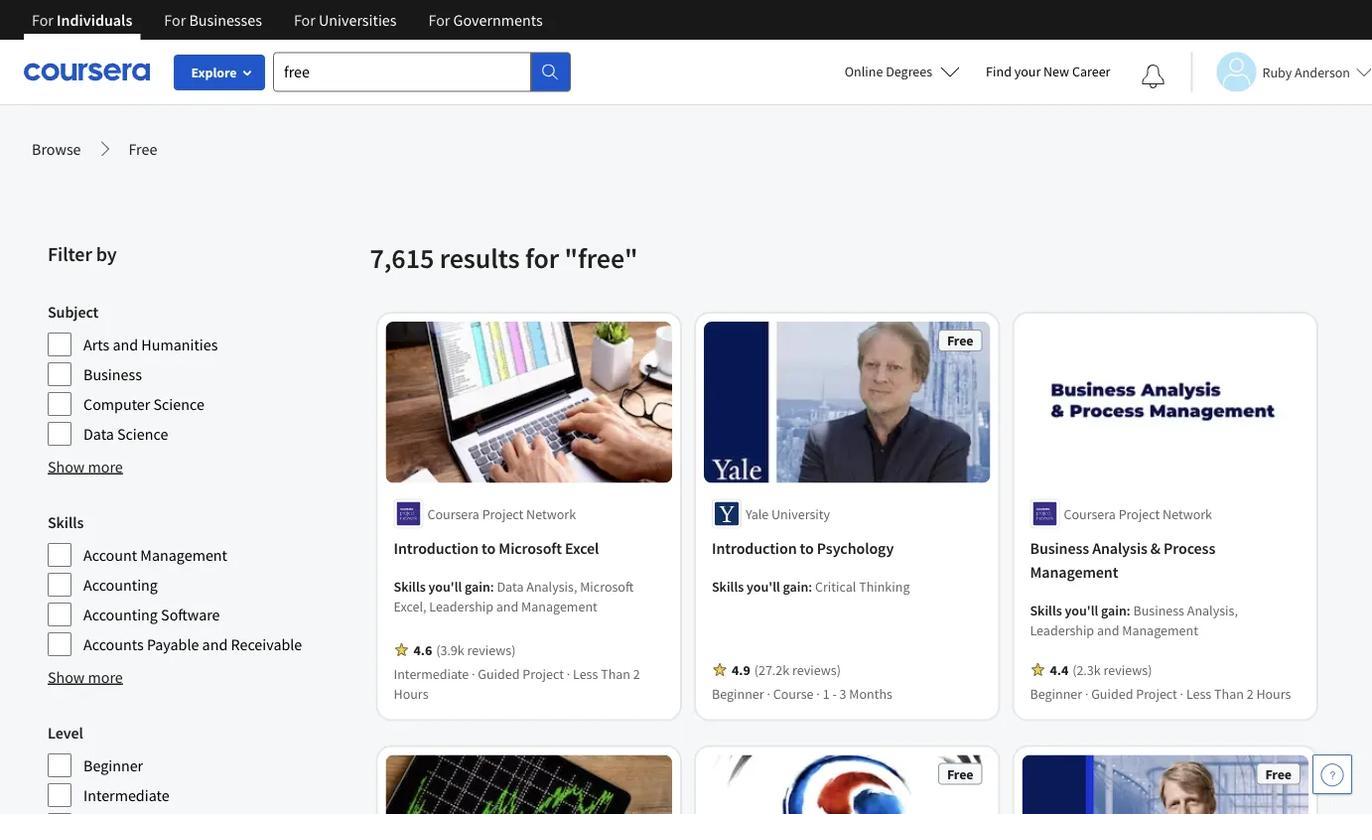 Task type: vqa. For each thing, say whether or not it's contained in the screenshot.
the bottommost show more Button
yes



Task type: describe. For each thing, give the bounding box(es) containing it.
intermediate for intermediate · guided project · less than 2 hours
[[394, 665, 469, 683]]

skills group
[[48, 510, 358, 657]]

· down (27.2k
[[767, 685, 771, 702]]

coursera image
[[24, 56, 150, 88]]

process
[[1164, 539, 1216, 558]]

1 horizontal spatial you'll
[[747, 577, 780, 595]]

accounting software
[[83, 605, 220, 625]]

gain for introduction
[[465, 577, 490, 595]]

beginner · course · 1 - 3 months
[[712, 685, 893, 702]]

accounts payable and receivable
[[83, 635, 302, 655]]

computer
[[83, 394, 150, 414]]

show more for data science
[[48, 457, 123, 477]]

(3.9k
[[436, 641, 465, 659]]

online degrees
[[845, 63, 933, 80]]

management inside "data analysis, microsoft excel, leadership and management"
[[521, 597, 598, 615]]

reviews) for microsoft
[[467, 641, 516, 659]]

you'll for business
[[1065, 601, 1099, 619]]

· down the business analysis, leadership and management
[[1181, 685, 1184, 702]]

you'll for introduction
[[429, 577, 462, 595]]

for
[[525, 241, 559, 276]]

find your new career
[[986, 63, 1111, 80]]

analysis, for excel
[[527, 577, 577, 595]]

more for data
[[88, 457, 123, 477]]

data science
[[83, 424, 168, 444]]

intermediate · guided project · less than 2 hours
[[394, 665, 640, 702]]

management inside the business analysis, leadership and management
[[1123, 621, 1199, 639]]

by
[[96, 242, 117, 267]]

browse link
[[32, 137, 81, 161]]

project up introduction to microsoft excel at the bottom left
[[482, 505, 524, 523]]

4.6
[[414, 641, 432, 659]]

business analysis & process management link
[[1030, 537, 1301, 584]]

degrees
[[886, 63, 933, 80]]

browse
[[32, 139, 81, 159]]

less for business analysis & process management
[[1187, 685, 1212, 702]]

filter by
[[48, 242, 117, 267]]

subject
[[48, 302, 99, 322]]

show more for accounts payable and receivable
[[48, 667, 123, 687]]

business for business
[[83, 365, 142, 384]]

find your new career link
[[976, 60, 1121, 84]]

beginner for beginner
[[83, 756, 143, 776]]

for individuals
[[32, 10, 132, 30]]

(27.2k
[[755, 661, 790, 679]]

less for introduction to microsoft excel
[[573, 665, 598, 683]]

introduction for introduction to psychology
[[712, 539, 797, 558]]

arts
[[83, 335, 109, 355]]

introduction for introduction to microsoft excel
[[394, 539, 479, 558]]

your
[[1015, 63, 1041, 80]]

banner navigation
[[16, 0, 559, 40]]

analysis, for process
[[1188, 601, 1238, 619]]

skills up 4.4
[[1030, 601, 1062, 619]]

coursera for business
[[1064, 505, 1116, 523]]

filter
[[48, 242, 92, 267]]

2 for business analysis & process management
[[1247, 685, 1254, 702]]

What do you want to learn? text field
[[273, 52, 531, 92]]

intermediate for intermediate
[[83, 786, 169, 805]]

businesses
[[189, 10, 262, 30]]

beginner for beginner · guided project · less than 2 hours
[[1030, 685, 1083, 702]]

introduction to microsoft excel link
[[394, 537, 664, 560]]

governments
[[453, 10, 543, 30]]

guided for to
[[478, 665, 520, 683]]

1 horizontal spatial gain
[[783, 577, 809, 595]]

online
[[845, 63, 883, 80]]

and inside the business analysis, leadership and management
[[1097, 621, 1120, 639]]

· down "data analysis, microsoft excel, leadership and management"
[[567, 665, 570, 683]]

psychology
[[817, 539, 894, 558]]

introduction to psychology link
[[712, 537, 983, 560]]

ruby anderson
[[1263, 63, 1351, 81]]

analysis
[[1093, 539, 1148, 558]]

-
[[833, 685, 837, 702]]

to for microsoft
[[482, 539, 496, 558]]

universities
[[319, 10, 397, 30]]

for for individuals
[[32, 10, 54, 30]]

thinking
[[859, 577, 910, 595]]

for businesses
[[164, 10, 262, 30]]

than for business analysis & process management
[[1215, 685, 1244, 702]]

than for introduction to microsoft excel
[[601, 665, 631, 683]]

microsoft for to
[[499, 539, 562, 558]]

yale
[[746, 505, 769, 523]]

network for process
[[1163, 505, 1213, 523]]

explore
[[191, 64, 237, 81]]

for for universities
[[294, 10, 316, 30]]

beginner · guided project · less than 2 hours
[[1030, 685, 1292, 702]]

anderson
[[1295, 63, 1351, 81]]

level group
[[48, 721, 358, 814]]

microsoft for analysis,
[[580, 577, 634, 595]]

4.6 (3.9k reviews)
[[414, 641, 516, 659]]

hours for business analysis & process management
[[1257, 685, 1292, 702]]

for for governments
[[429, 10, 450, 30]]

excel
[[565, 539, 599, 558]]

ruby anderson button
[[1191, 52, 1373, 92]]

humanities
[[141, 335, 218, 355]]

: for introduction
[[490, 577, 494, 595]]

account management
[[83, 545, 227, 565]]

(2.3k
[[1073, 661, 1101, 679]]

data for analysis,
[[497, 577, 524, 595]]

3
[[840, 685, 847, 702]]

business for business analysis & process management
[[1030, 539, 1090, 558]]

7,615 results for "free"
[[370, 241, 638, 276]]

individuals
[[57, 10, 132, 30]]

hours for introduction to microsoft excel
[[394, 685, 429, 702]]



Task type: locate. For each thing, give the bounding box(es) containing it.
1 horizontal spatial data
[[497, 577, 524, 595]]

1 accounting from the top
[[83, 575, 158, 595]]

2 horizontal spatial :
[[1127, 601, 1131, 619]]

1 horizontal spatial beginner
[[712, 685, 764, 702]]

management inside skills group
[[140, 545, 227, 565]]

introduction inside 'link'
[[394, 539, 479, 558]]

science down computer science
[[117, 424, 168, 444]]

0 horizontal spatial to
[[482, 539, 496, 558]]

1 show more button from the top
[[48, 455, 123, 479]]

1 horizontal spatial microsoft
[[580, 577, 634, 595]]

0 vertical spatial intermediate
[[394, 665, 469, 683]]

1 to from the left
[[482, 539, 496, 558]]

2 horizontal spatial beginner
[[1030, 685, 1083, 702]]

2 horizontal spatial gain
[[1102, 601, 1127, 619]]

1 vertical spatial microsoft
[[580, 577, 634, 595]]

science down humanities
[[153, 394, 204, 414]]

data analysis, microsoft excel, leadership and management
[[394, 577, 634, 615]]

4.9 (27.2k reviews)
[[732, 661, 841, 679]]

0 horizontal spatial analysis,
[[527, 577, 577, 595]]

help center image
[[1321, 763, 1345, 787]]

1 vertical spatial skills you'll gain :
[[1030, 601, 1134, 619]]

accounting for accounting
[[83, 575, 158, 595]]

leadership inside the business analysis, leadership and management
[[1030, 621, 1095, 639]]

0 vertical spatial 2
[[633, 665, 640, 683]]

:
[[490, 577, 494, 595], [809, 577, 813, 595], [1127, 601, 1131, 619]]

3 for from the left
[[294, 10, 316, 30]]

coursera project network for to
[[428, 505, 576, 523]]

introduction to psychology
[[712, 539, 894, 558]]

0 horizontal spatial microsoft
[[499, 539, 562, 558]]

0 horizontal spatial beginner
[[83, 756, 143, 776]]

0 vertical spatial business
[[83, 365, 142, 384]]

gain down introduction to microsoft excel at the bottom left
[[465, 577, 490, 595]]

introduction up the excel, on the bottom
[[394, 539, 479, 558]]

management up beginner · guided project · less than 2 hours
[[1123, 621, 1199, 639]]

show for data
[[48, 457, 85, 477]]

2 hours from the left
[[1257, 685, 1292, 702]]

for left universities
[[294, 10, 316, 30]]

find
[[986, 63, 1012, 80]]

receivable
[[231, 635, 302, 655]]

reviews) up the 1
[[793, 661, 841, 679]]

4 for from the left
[[429, 10, 450, 30]]

1 vertical spatial more
[[88, 667, 123, 687]]

introduction to microsoft excel
[[394, 539, 599, 558]]

introduction
[[394, 539, 479, 558], [712, 539, 797, 558]]

months
[[849, 685, 893, 702]]

business inside the business analysis, leadership and management
[[1134, 601, 1185, 619]]

0 horizontal spatial gain
[[465, 577, 490, 595]]

2 for from the left
[[164, 10, 186, 30]]

show down data science
[[48, 457, 85, 477]]

career
[[1073, 63, 1111, 80]]

1 vertical spatial guided
[[1092, 685, 1134, 702]]

for left governments
[[429, 10, 450, 30]]

0 horizontal spatial hours
[[394, 685, 429, 702]]

business
[[83, 365, 142, 384], [1030, 539, 1090, 558], [1134, 601, 1185, 619]]

skills you'll gain : for introduction
[[394, 577, 497, 595]]

guided inside intermediate · guided project · less than 2 hours
[[478, 665, 520, 683]]

management inside business analysis & process management
[[1030, 562, 1119, 582]]

2 introduction from the left
[[712, 539, 797, 558]]

analysis, down introduction to microsoft excel 'link'
[[527, 577, 577, 595]]

1 vertical spatial data
[[497, 577, 524, 595]]

account
[[83, 545, 137, 565]]

business analysis, leadership and management
[[1030, 601, 1238, 639]]

science for data science
[[117, 424, 168, 444]]

accounting down account
[[83, 575, 158, 595]]

science
[[153, 394, 204, 414], [117, 424, 168, 444]]

4.4
[[1050, 661, 1069, 679]]

microsoft
[[499, 539, 562, 558], [580, 577, 634, 595]]

1 vertical spatial analysis,
[[1188, 601, 1238, 619]]

2 to from the left
[[800, 539, 814, 558]]

1 horizontal spatial guided
[[1092, 685, 1134, 702]]

None search field
[[273, 52, 571, 92]]

beginner
[[712, 685, 764, 702], [1030, 685, 1083, 702], [83, 756, 143, 776]]

show
[[48, 457, 85, 477], [48, 667, 85, 687]]

reviews)
[[467, 641, 516, 659], [793, 661, 841, 679], [1104, 661, 1153, 679]]

data down computer
[[83, 424, 114, 444]]

"free"
[[565, 241, 638, 276]]

more for accounts
[[88, 667, 123, 687]]

2 show from the top
[[48, 667, 85, 687]]

data for science
[[83, 424, 114, 444]]

business inside business analysis & process management
[[1030, 539, 1090, 558]]

and inside subject group
[[113, 335, 138, 355]]

1 horizontal spatial :
[[809, 577, 813, 595]]

1 coursera from the left
[[428, 505, 480, 523]]

introduction down yale
[[712, 539, 797, 558]]

1
[[823, 685, 830, 702]]

analysis, down process
[[1188, 601, 1238, 619]]

reviews) right (3.9k
[[467, 641, 516, 659]]

reviews) for &
[[1104, 661, 1153, 679]]

results
[[440, 241, 520, 276]]

gain
[[465, 577, 490, 595], [783, 577, 809, 595], [1102, 601, 1127, 619]]

coursera project network up &
[[1064, 505, 1213, 523]]

0 horizontal spatial reviews)
[[467, 641, 516, 659]]

0 horizontal spatial introduction
[[394, 539, 479, 558]]

beginner for beginner · course · 1 - 3 months
[[712, 685, 764, 702]]

0 horizontal spatial :
[[490, 577, 494, 595]]

payable
[[147, 635, 199, 655]]

and down software
[[202, 635, 228, 655]]

data inside subject group
[[83, 424, 114, 444]]

leadership up 4.4
[[1030, 621, 1095, 639]]

1 hours from the left
[[394, 685, 429, 702]]

to inside 'link'
[[482, 539, 496, 558]]

microsoft up "data analysis, microsoft excel, leadership and management"
[[499, 539, 562, 558]]

0 horizontal spatial leadership
[[429, 597, 494, 615]]

skills up the excel, on the bottom
[[394, 577, 426, 595]]

you'll up (2.3k
[[1065, 601, 1099, 619]]

2 show more button from the top
[[48, 665, 123, 689]]

management up software
[[140, 545, 227, 565]]

2 show more from the top
[[48, 667, 123, 687]]

gain down business analysis & process management
[[1102, 601, 1127, 619]]

coursera up introduction to microsoft excel at the bottom left
[[428, 505, 480, 523]]

intermediate
[[394, 665, 469, 683], [83, 786, 169, 805]]

for governments
[[429, 10, 543, 30]]

7,615
[[370, 241, 434, 276]]

network up process
[[1163, 505, 1213, 523]]

and
[[113, 335, 138, 355], [496, 597, 519, 615], [1097, 621, 1120, 639], [202, 635, 228, 655]]

1 horizontal spatial less
[[1187, 685, 1212, 702]]

2 accounting from the top
[[83, 605, 158, 625]]

1 horizontal spatial coursera
[[1064, 505, 1116, 523]]

1 more from the top
[[88, 457, 123, 477]]

skills down introduction to psychology
[[712, 577, 744, 595]]

1 introduction from the left
[[394, 539, 479, 558]]

accounting up the accounts
[[83, 605, 158, 625]]

1 vertical spatial 2
[[1247, 685, 1254, 702]]

and inside "data analysis, microsoft excel, leadership and management"
[[496, 597, 519, 615]]

gain down introduction to psychology
[[783, 577, 809, 595]]

show more down data science
[[48, 457, 123, 477]]

1 for from the left
[[32, 10, 54, 30]]

1 vertical spatial show more
[[48, 667, 123, 687]]

2 inside intermediate · guided project · less than 2 hours
[[633, 665, 640, 683]]

1 horizontal spatial than
[[1215, 685, 1244, 702]]

0 vertical spatial less
[[573, 665, 598, 683]]

1 horizontal spatial analysis,
[[1188, 601, 1238, 619]]

business analysis & process management
[[1030, 539, 1216, 582]]

and up 4.4 (2.3k reviews)
[[1097, 621, 1120, 639]]

: for business
[[1127, 601, 1131, 619]]

leadership inside "data analysis, microsoft excel, leadership and management"
[[429, 597, 494, 615]]

1 coursera project network from the left
[[428, 505, 576, 523]]

2 more from the top
[[88, 667, 123, 687]]

you'll down introduction to psychology
[[747, 577, 780, 595]]

: down business analysis & process management
[[1127, 601, 1131, 619]]

· down '4.6 (3.9k reviews)'
[[472, 665, 475, 683]]

0 vertical spatial skills you'll gain :
[[394, 577, 497, 595]]

for left individuals
[[32, 10, 54, 30]]

hours
[[394, 685, 429, 702], [1257, 685, 1292, 702]]

skills you'll gain :
[[394, 577, 497, 595], [1030, 601, 1134, 619]]

1 horizontal spatial coursera project network
[[1064, 505, 1213, 523]]

coursera project network
[[428, 505, 576, 523], [1064, 505, 1213, 523]]

accounting for accounting software
[[83, 605, 158, 625]]

1 horizontal spatial network
[[1163, 505, 1213, 523]]

analysis, inside "data analysis, microsoft excel, leadership and management"
[[527, 577, 577, 595]]

coursera for introduction
[[428, 505, 480, 523]]

0 vertical spatial more
[[88, 457, 123, 477]]

0 horizontal spatial coursera
[[428, 505, 480, 523]]

for
[[32, 10, 54, 30], [164, 10, 186, 30], [294, 10, 316, 30], [429, 10, 450, 30]]

0 horizontal spatial coursera project network
[[428, 505, 576, 523]]

coursera up analysis
[[1064, 505, 1116, 523]]

0 horizontal spatial guided
[[478, 665, 520, 683]]

0 horizontal spatial less
[[573, 665, 598, 683]]

critical
[[815, 577, 856, 595]]

reviews) up beginner · guided project · less than 2 hours
[[1104, 661, 1153, 679]]

1 vertical spatial science
[[117, 424, 168, 444]]

skills you'll gain : up (2.3k
[[1030, 601, 1134, 619]]

1 horizontal spatial reviews)
[[793, 661, 841, 679]]

guided down '4.6 (3.9k reviews)'
[[478, 665, 520, 683]]

and inside skills group
[[202, 635, 228, 655]]

1 show more from the top
[[48, 457, 123, 477]]

2 horizontal spatial business
[[1134, 601, 1185, 619]]

network
[[526, 505, 576, 523], [1163, 505, 1213, 523]]

university
[[772, 505, 830, 523]]

coursera project network for analysis
[[1064, 505, 1213, 523]]

: left critical
[[809, 577, 813, 595]]

management down analysis
[[1030, 562, 1119, 582]]

to up "data analysis, microsoft excel, leadership and management"
[[482, 539, 496, 558]]

0 vertical spatial than
[[601, 665, 631, 683]]

than inside intermediate · guided project · less than 2 hours
[[601, 665, 631, 683]]

you'll
[[429, 577, 462, 595], [747, 577, 780, 595], [1065, 601, 1099, 619]]

data down introduction to microsoft excel at the bottom left
[[497, 577, 524, 595]]

1 network from the left
[[526, 505, 576, 523]]

course
[[773, 685, 814, 702]]

software
[[161, 605, 220, 625]]

you'll down introduction to microsoft excel at the bottom left
[[429, 577, 462, 595]]

show more button
[[48, 455, 123, 479], [48, 665, 123, 689]]

less
[[573, 665, 598, 683], [1187, 685, 1212, 702]]

1 vertical spatial leadership
[[1030, 621, 1095, 639]]

&
[[1151, 539, 1161, 558]]

network for excel
[[526, 505, 576, 523]]

0 horizontal spatial skills you'll gain :
[[394, 577, 497, 595]]

2 horizontal spatial reviews)
[[1104, 661, 1153, 679]]

show for accounts
[[48, 667, 85, 687]]

0 vertical spatial guided
[[478, 665, 520, 683]]

data inside "data analysis, microsoft excel, leadership and management"
[[497, 577, 524, 595]]

and right the arts
[[113, 335, 138, 355]]

0 vertical spatial show more
[[48, 457, 123, 477]]

guided for analysis
[[1092, 685, 1134, 702]]

management down excel at the left bottom of the page
[[521, 597, 598, 615]]

and down introduction to microsoft excel at the bottom left
[[496, 597, 519, 615]]

show more button down data science
[[48, 455, 123, 479]]

0 vertical spatial data
[[83, 424, 114, 444]]

coursera project network up introduction to microsoft excel at the bottom left
[[428, 505, 576, 523]]

business for business analysis, leadership and management
[[1134, 601, 1185, 619]]

science for computer science
[[153, 394, 204, 414]]

beginner inside level group
[[83, 756, 143, 776]]

project inside intermediate · guided project · less than 2 hours
[[523, 665, 564, 683]]

intermediate inside intermediate · guided project · less than 2 hours
[[394, 665, 469, 683]]

1 vertical spatial show more button
[[48, 665, 123, 689]]

explore button
[[174, 55, 265, 90]]

level
[[48, 723, 83, 743]]

project up &
[[1119, 505, 1160, 523]]

online degrees button
[[829, 50, 976, 93]]

subject group
[[48, 300, 358, 447]]

microsoft inside 'link'
[[499, 539, 562, 558]]

1 horizontal spatial intermediate
[[394, 665, 469, 683]]

project down 4.4 (2.3k reviews)
[[1136, 685, 1178, 702]]

show more button for data
[[48, 455, 123, 479]]

for universities
[[294, 10, 397, 30]]

· down (2.3k
[[1085, 685, 1089, 702]]

hours inside intermediate · guided project · less than 2 hours
[[394, 685, 429, 702]]

1 horizontal spatial to
[[800, 539, 814, 558]]

0 vertical spatial microsoft
[[499, 539, 562, 558]]

microsoft inside "data analysis, microsoft excel, leadership and management"
[[580, 577, 634, 595]]

skills you'll gain : critical thinking
[[712, 577, 910, 595]]

gain for business
[[1102, 601, 1127, 619]]

for for businesses
[[164, 10, 186, 30]]

0 vertical spatial accounting
[[83, 575, 158, 595]]

4.4 (2.3k reviews)
[[1050, 661, 1153, 679]]

computer science
[[83, 394, 204, 414]]

4.9
[[732, 661, 751, 679]]

show notifications image
[[1142, 65, 1165, 88]]

0 vertical spatial science
[[153, 394, 204, 414]]

skills up account
[[48, 512, 84, 532]]

1 vertical spatial less
[[1187, 685, 1212, 702]]

excel,
[[394, 597, 427, 615]]

skills you'll gain : up the excel, on the bottom
[[394, 577, 497, 595]]

0 horizontal spatial intermediate
[[83, 786, 169, 805]]

1 horizontal spatial leadership
[[1030, 621, 1095, 639]]

network up introduction to microsoft excel 'link'
[[526, 505, 576, 523]]

2 vertical spatial business
[[1134, 601, 1185, 619]]

intermediate inside level group
[[83, 786, 169, 805]]

0 vertical spatial show
[[48, 457, 85, 477]]

show up level
[[48, 667, 85, 687]]

accounts
[[83, 635, 144, 655]]

microsoft down excel at the left bottom of the page
[[580, 577, 634, 595]]

0 horizontal spatial 2
[[633, 665, 640, 683]]

2 horizontal spatial you'll
[[1065, 601, 1099, 619]]

0 vertical spatial leadership
[[429, 597, 494, 615]]

1 horizontal spatial hours
[[1257, 685, 1292, 702]]

analysis, inside the business analysis, leadership and management
[[1188, 601, 1238, 619]]

show more button down the accounts
[[48, 665, 123, 689]]

1 vertical spatial than
[[1215, 685, 1244, 702]]

0 horizontal spatial you'll
[[429, 577, 462, 595]]

yale university
[[746, 505, 830, 523]]

show more down the accounts
[[48, 667, 123, 687]]

for left businesses
[[164, 10, 186, 30]]

1 vertical spatial intermediate
[[83, 786, 169, 805]]

1 horizontal spatial skills you'll gain :
[[1030, 601, 1134, 619]]

accounting
[[83, 575, 158, 595], [83, 605, 158, 625]]

0 horizontal spatial business
[[83, 365, 142, 384]]

more
[[88, 457, 123, 477], [88, 667, 123, 687]]

business down business analysis & process management link
[[1134, 601, 1185, 619]]

reviews) for psychology
[[793, 661, 841, 679]]

2 for introduction to microsoft excel
[[633, 665, 640, 683]]

1 horizontal spatial introduction
[[712, 539, 797, 558]]

less inside intermediate · guided project · less than 2 hours
[[573, 665, 598, 683]]

business up computer
[[83, 365, 142, 384]]

1 vertical spatial show
[[48, 667, 85, 687]]

guided down 4.4 (2.3k reviews)
[[1092, 685, 1134, 702]]

0 vertical spatial show more button
[[48, 455, 123, 479]]

1 vertical spatial business
[[1030, 539, 1090, 558]]

business inside subject group
[[83, 365, 142, 384]]

arts and humanities
[[83, 335, 218, 355]]

0 horizontal spatial data
[[83, 424, 114, 444]]

0 horizontal spatial network
[[526, 505, 576, 523]]

skills
[[48, 512, 84, 532], [394, 577, 426, 595], [712, 577, 744, 595], [1030, 601, 1062, 619]]

skills you'll gain : for business
[[1030, 601, 1134, 619]]

2 coursera from the left
[[1064, 505, 1116, 523]]

data
[[83, 424, 114, 444], [497, 577, 524, 595]]

new
[[1044, 63, 1070, 80]]

to down university
[[800, 539, 814, 558]]

to
[[482, 539, 496, 558], [800, 539, 814, 558]]

more down the accounts
[[88, 667, 123, 687]]

skills inside group
[[48, 512, 84, 532]]

ruby
[[1263, 63, 1292, 81]]

than
[[601, 665, 631, 683], [1215, 685, 1244, 702]]

1 horizontal spatial business
[[1030, 539, 1090, 558]]

0 vertical spatial analysis,
[[527, 577, 577, 595]]

management
[[140, 545, 227, 565], [1030, 562, 1119, 582], [521, 597, 598, 615], [1123, 621, 1199, 639]]

more down data science
[[88, 457, 123, 477]]

2 network from the left
[[1163, 505, 1213, 523]]

leadership
[[429, 597, 494, 615], [1030, 621, 1095, 639]]

1 vertical spatial accounting
[[83, 605, 158, 625]]

1 horizontal spatial 2
[[1247, 685, 1254, 702]]

show more button for accounts
[[48, 665, 123, 689]]

leadership up '4.6 (3.9k reviews)'
[[429, 597, 494, 615]]

2 coursera project network from the left
[[1064, 505, 1213, 523]]

· left the 1
[[817, 685, 820, 702]]

business left analysis
[[1030, 539, 1090, 558]]

0 horizontal spatial than
[[601, 665, 631, 683]]

1 show from the top
[[48, 457, 85, 477]]

: down introduction to microsoft excel at the bottom left
[[490, 577, 494, 595]]

to for psychology
[[800, 539, 814, 558]]

project down "data analysis, microsoft excel, leadership and management"
[[523, 665, 564, 683]]



